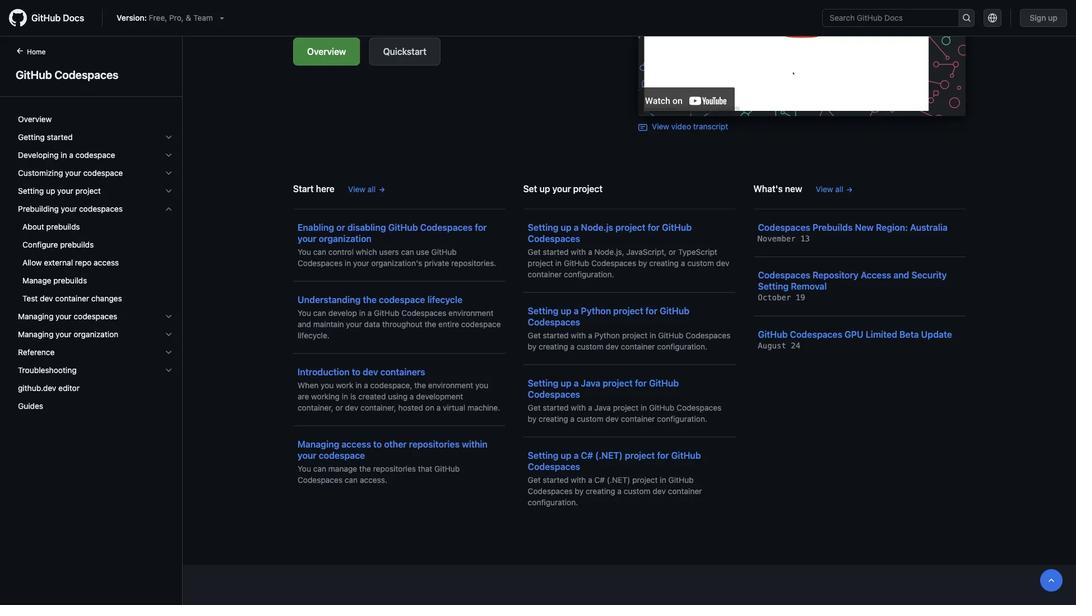 Task type: describe. For each thing, give the bounding box(es) containing it.
github codespaces element
[[0, 45, 183, 604]]

by inside setting up a c# (.net) project for github codespaces get started with a c# (.net) project in github codespaces by creating a custom dev container configuration.
[[575, 487, 584, 496]]

quickstart link
[[369, 38, 440, 66]]

you for managing access to other repositories within your codespace
[[298, 464, 311, 473]]

dev inside setting up a c# (.net) project for github codespaces get started with a c# (.net) project in github codespaces by creating a custom dev container configuration.
[[653, 487, 666, 496]]

view all for what's new
[[816, 184, 843, 194]]

with for java
[[571, 403, 586, 412]]

introduction to dev containers when you work in a codespace, the environment you are working in is created using a development container, or dev container, hosted on a virtual machine.
[[298, 367, 500, 412]]

about
[[22, 222, 44, 231]]

containers
[[380, 367, 425, 377]]

by inside "setting up a node.js project for github codespaces get started with a node.js, javascript, or typescript project in github codespaces by creating a custom dev container configuration."
[[638, 258, 647, 268]]

home
[[27, 48, 46, 55]]

sign up
[[1030, 13, 1058, 22]]

link image
[[638, 123, 647, 132]]

24
[[791, 341, 801, 350]]

codespaces inside codespaces repository access and security setting removal october 19
[[758, 270, 810, 281]]

github docs
[[31, 13, 84, 23]]

1 horizontal spatial overview link
[[293, 38, 360, 66]]

prebuilding
[[18, 204, 59, 214]]

what's
[[754, 183, 783, 194]]

test
[[22, 294, 38, 303]]

2 container, from the left
[[360, 403, 396, 412]]

creating inside setting up a python project for github codespaces get started with a python project in github codespaces by creating a custom dev container configuration.
[[539, 342, 568, 351]]

search image
[[962, 13, 971, 22]]

configuration. inside "setting up a node.js project for github codespaces get started with a node.js, javascript, or typescript project in github codespaces by creating a custom dev container configuration."
[[564, 270, 614, 279]]

beta
[[900, 329, 919, 340]]

container inside setting up a c# (.net) project for github codespaces get started with a c# (.net) project in github codespaces by creating a custom dev container configuration.
[[668, 487, 702, 496]]

configuration. inside setting up a python project for github codespaces get started with a python project in github codespaces by creating a custom dev container configuration.
[[657, 342, 707, 351]]

update
[[921, 329, 952, 340]]

working
[[311, 392, 340, 401]]

can down manage
[[345, 475, 358, 485]]

can inside "understanding the codespace lifecycle you can develop in a github codespaces environment and maintain your data throughout the entire codespace lifecycle."
[[313, 308, 326, 318]]

pro,
[[169, 13, 184, 22]]

sc 9kayk9 0 image for getting started
[[164, 133, 173, 142]]

dev inside prebuilding your codespaces element
[[40, 294, 53, 303]]

to inside managing access to other repositories within your codespace you can manage the repositories that github codespaces can access.
[[373, 439, 382, 450]]

prebuilding your codespaces button
[[13, 200, 178, 218]]

container inside "setting up a node.js project for github codespaces get started with a node.js, javascript, or typescript project in github codespaces by creating a custom dev container configuration."
[[528, 270, 562, 279]]

prebuilding your codespaces element containing prebuilding your codespaces
[[9, 200, 182, 308]]

organization inside enabling or disabling github codespaces for your organization you can control which users can use github codespaces in your organization's private repositories.
[[319, 233, 372, 244]]

what's new
[[754, 183, 802, 194]]

and inside codespaces repository access and security setting removal october 19
[[894, 270, 909, 281]]

customizing your codespace
[[18, 168, 123, 178]]

typescript
[[678, 247, 717, 256]]

setting for c#
[[528, 450, 559, 461]]

your inside managing access to other repositories within your codespace you can manage the repositories that github codespaces can access.
[[298, 450, 317, 461]]

0 vertical spatial python
[[581, 305, 611, 316]]

customizing your codespace button
[[13, 164, 178, 182]]

codespace inside managing access to other repositories within your codespace you can manage the repositories that github codespaces can access.
[[319, 450, 365, 461]]

codespaces inside "codespaces prebuilds new region: australia november 13"
[[758, 222, 810, 233]]

private
[[424, 258, 449, 268]]

manage
[[328, 464, 357, 473]]

1 vertical spatial c#
[[594, 475, 605, 485]]

virtual
[[443, 403, 465, 412]]

managing your codespaces
[[18, 312, 117, 321]]

team
[[193, 13, 213, 22]]

project inside dropdown button
[[75, 186, 101, 196]]

lifecycle
[[427, 294, 463, 305]]

managing your organization
[[18, 330, 118, 339]]

new
[[785, 183, 802, 194]]

manage prebuilds link
[[13, 272, 178, 290]]

up for setting up a node.js project for github codespaces get started with a node.js, javascript, or typescript project in github codespaces by creating a custom dev container configuration.
[[561, 222, 572, 233]]

1 horizontal spatial view
[[652, 122, 669, 131]]

november
[[758, 234, 796, 243]]

creating inside setting up a java project for github codespaces get started with a java project in github codespaces by creating a custom dev container configuration.
[[539, 414, 568, 423]]

data
[[364, 319, 380, 329]]

view video transcript
[[652, 122, 728, 131]]

manage
[[22, 276, 51, 285]]

in inside "understanding the codespace lifecycle you can develop in a github codespaces environment and maintain your data throughout the entire codespace lifecycle."
[[359, 308, 365, 318]]

github.dev
[[18, 384, 56, 393]]

sc 9kayk9 0 image for managing your organization
[[164, 330, 173, 339]]

github.dev editor
[[18, 384, 80, 393]]

node.js
[[581, 222, 613, 233]]

or inside "setting up a node.js project for github codespaces get started with a node.js, javascript, or typescript project in github codespaces by creating a custom dev container configuration."
[[669, 247, 676, 256]]

managing for codespaces
[[18, 312, 53, 321]]

in inside enabling or disabling github codespaces for your organization you can control which users can use github codespaces in your organization's private repositories.
[[345, 258, 351, 268]]

guides link
[[13, 397, 178, 415]]

container inside github codespaces element
[[55, 294, 89, 303]]

for for setting up a python project for github codespaces
[[646, 305, 658, 316]]

custom inside setting up a c# (.net) project for github codespaces get started with a c# (.net) project in github codespaces by creating a custom dev container configuration.
[[624, 487, 651, 496]]

for for enabling or disabling github codespaces for your organization
[[475, 222, 487, 233]]

github inside "understanding the codespace lifecycle you can develop in a github codespaces environment and maintain your data throughout the entire codespace lifecycle."
[[374, 308, 399, 318]]

security
[[912, 270, 947, 281]]

about prebuilds
[[22, 222, 80, 231]]

which
[[356, 247, 377, 256]]

troubleshooting button
[[13, 362, 178, 379]]

about prebuilds link
[[13, 218, 178, 236]]

custom inside setting up a java project for github codespaces get started with a java project in github codespaces by creating a custom dev container configuration.
[[577, 414, 604, 423]]

the inside introduction to dev containers when you work in a codespace, the environment you are working in is created using a development container, or dev container, hosted on a virtual machine.
[[414, 381, 426, 390]]

understanding the codespace lifecycle you can develop in a github codespaces environment and maintain your data throughout the entire codespace lifecycle.
[[298, 294, 501, 340]]

allow external repo access link
[[13, 254, 178, 272]]

for for setting up a node.js project for github codespaces
[[648, 222, 660, 233]]

view all for start here
[[348, 184, 376, 194]]

2 you from the left
[[475, 381, 488, 390]]

setting for java
[[528, 378, 559, 388]]

13
[[801, 234, 810, 243]]

prebuilds
[[813, 222, 853, 233]]

are
[[298, 392, 309, 401]]

managing for organization
[[18, 330, 53, 339]]

configure prebuilds link
[[13, 236, 178, 254]]

work
[[336, 381, 353, 390]]

github inside managing access to other repositories within your codespace you can manage the repositories that github codespaces can access.
[[434, 464, 460, 473]]

codespace up throughout
[[379, 294, 425, 305]]

sc 9kayk9 0 image for customizing your codespace
[[164, 169, 173, 178]]

with for python
[[571, 331, 586, 340]]

entire
[[438, 319, 459, 329]]

19
[[796, 293, 805, 302]]

your inside "dropdown button"
[[65, 168, 81, 178]]

or inside introduction to dev containers when you work in a codespace, the environment you are working in is created using a development container, or dev container, hosted on a virtual machine.
[[336, 403, 343, 412]]

scroll to top image
[[1047, 576, 1056, 585]]

a inside "understanding the codespace lifecycle you can develop in a github codespaces environment and maintain your data throughout the entire codespace lifecycle."
[[368, 308, 372, 318]]

test dev container changes link
[[13, 290, 178, 308]]

view all link for what's new
[[816, 183, 853, 195]]

codespaces for prebuilding your codespaces
[[79, 204, 123, 214]]

august 24 element
[[758, 341, 801, 350]]

control
[[328, 247, 354, 256]]

codespace inside dropdown button
[[75, 150, 115, 160]]

&
[[186, 13, 191, 22]]

sc 9kayk9 0 image for reference
[[164, 348, 173, 357]]

in inside setting up a java project for github codespaces get started with a java project in github codespaces by creating a custom dev container configuration.
[[641, 403, 647, 412]]

developing in a codespace button
[[13, 146, 178, 164]]

overview inside github codespaces element
[[18, 115, 52, 124]]

allow external repo access
[[22, 258, 119, 267]]

setting up a node.js project for github codespaces get started with a node.js, javascript, or typescript project in github codespaces by creating a custom dev container configuration.
[[528, 222, 729, 279]]

0 vertical spatial repositories
[[409, 439, 460, 450]]

in inside "setting up a node.js project for github codespaces get started with a node.js, javascript, or typescript project in github codespaces by creating a custom dev container configuration."
[[555, 258, 562, 268]]

custom inside setting up a python project for github codespaces get started with a python project in github codespaces by creating a custom dev container configuration.
[[577, 342, 604, 351]]

select language: current language is english image
[[988, 13, 997, 22]]

organization inside dropdown button
[[74, 330, 118, 339]]

prebuilds for manage prebuilds
[[53, 276, 87, 285]]

up for sign up
[[1048, 13, 1058, 22]]

1 you from the left
[[321, 381, 334, 390]]

reference
[[18, 348, 55, 357]]

getting
[[18, 133, 45, 142]]

1 vertical spatial java
[[594, 403, 611, 412]]

test dev container changes
[[22, 294, 122, 303]]

australia
[[910, 222, 948, 233]]

the inside managing access to other repositories within your codespace you can manage the repositories that github codespaces can access.
[[359, 464, 371, 473]]

creating inside setting up a c# (.net) project for github codespaces get started with a c# (.net) project in github codespaces by creating a custom dev container configuration.
[[586, 487, 615, 496]]

container inside setting up a java project for github codespaces get started with a java project in github codespaces by creating a custom dev container configuration.
[[621, 414, 655, 423]]

november 13 element
[[758, 234, 810, 243]]

managing for to
[[298, 439, 339, 450]]

codespaces inside "understanding the codespace lifecycle you can develop in a github codespaces environment and maintain your data throughout the entire codespace lifecycle."
[[401, 308, 446, 318]]

started for setting up a node.js project for github codespaces
[[543, 247, 569, 256]]

gpu
[[845, 329, 864, 340]]

develop
[[328, 308, 357, 318]]

0 vertical spatial (.net)
[[595, 450, 623, 461]]

configuration. inside setting up a c# (.net) project for github codespaces get started with a c# (.net) project in github codespaces by creating a custom dev container configuration.
[[528, 498, 578, 507]]

access
[[861, 270, 891, 281]]

up for setting up your project
[[46, 186, 55, 196]]

maintain
[[313, 319, 344, 329]]

get for setting up a python project for github codespaces
[[528, 331, 541, 340]]

sc 9kayk9 0 image for troubleshooting
[[164, 366, 173, 375]]

in inside setting up a python project for github codespaces get started with a python project in github codespaces by creating a custom dev container configuration.
[[650, 331, 656, 340]]

for inside setting up a c# (.net) project for github codespaces get started with a c# (.net) project in github codespaces by creating a custom dev container configuration.
[[657, 450, 669, 461]]

view all link for start here
[[348, 183, 386, 195]]

access inside managing access to other repositories within your codespace you can manage the repositories that github codespaces can access.
[[342, 439, 371, 450]]

codespace,
[[370, 381, 412, 390]]

github.dev editor link
[[13, 379, 178, 397]]

github inside github codespaces gpu limited beta update august 24
[[758, 329, 788, 340]]

sign
[[1030, 13, 1046, 22]]

managing your organization button
[[13, 326, 178, 344]]

prebuilding your codespaces element containing about prebuilds
[[9, 218, 182, 308]]

and inside "understanding the codespace lifecycle you can develop in a github codespaces environment and maintain your data throughout the entire codespace lifecycle."
[[298, 319, 311, 329]]

getting started
[[18, 133, 73, 142]]

setting up your project
[[18, 186, 101, 196]]

start here
[[293, 183, 335, 194]]

prebuilds for about prebuilds
[[46, 222, 80, 231]]



Task type: vqa. For each thing, say whether or not it's contained in the screenshot.
sc 9kayk9 0 image associated with Prebuilding your codespaces
yes



Task type: locate. For each thing, give the bounding box(es) containing it.
sc 9kayk9 0 image for prebuilding your codespaces
[[164, 205, 173, 214]]

can up maintain
[[313, 308, 326, 318]]

repository
[[813, 270, 859, 281]]

you inside enabling or disabling github codespaces for your organization you can control which users can use github codespaces in your organization's private repositories.
[[298, 247, 311, 256]]

environment up development
[[428, 381, 473, 390]]

1 view all link from the left
[[348, 183, 386, 195]]

6 sc 9kayk9 0 image from the top
[[164, 330, 173, 339]]

0 vertical spatial or
[[336, 222, 345, 233]]

the up data
[[363, 294, 377, 305]]

all for new
[[835, 184, 843, 194]]

development
[[416, 392, 463, 401]]

codespaces prebuilds new region: australia november 13
[[758, 222, 948, 243]]

github codespaces link
[[13, 66, 169, 83]]

started inside setting up a python project for github codespaces get started with a python project in github codespaces by creating a custom dev container configuration.
[[543, 331, 569, 340]]

for inside enabling or disabling github codespaces for your organization you can control which users can use github codespaces in your organization's private repositories.
[[475, 222, 487, 233]]

setting inside "setting up a node.js project for github codespaces get started with a node.js, javascript, or typescript project in github codespaces by creating a custom dev container configuration."
[[528, 222, 559, 233]]

when
[[298, 381, 319, 390]]

1 horizontal spatial container,
[[360, 403, 396, 412]]

you up machine.
[[475, 381, 488, 390]]

configuration. inside setting up a java project for github codespaces get started with a java project in github codespaces by creating a custom dev container configuration.
[[657, 414, 707, 423]]

can
[[313, 247, 326, 256], [401, 247, 414, 256], [313, 308, 326, 318], [313, 464, 326, 473], [345, 475, 358, 485]]

container, down working
[[298, 403, 333, 412]]

1 horizontal spatial view all link
[[816, 183, 853, 195]]

here
[[316, 183, 335, 194]]

access down configure prebuilds link
[[94, 258, 119, 267]]

2 you from the top
[[298, 308, 311, 318]]

1 view all from the left
[[348, 184, 376, 194]]

or up control
[[336, 222, 345, 233]]

your
[[65, 168, 81, 178], [552, 183, 571, 194], [57, 186, 73, 196], [61, 204, 77, 214], [298, 233, 317, 244], [353, 258, 369, 268], [56, 312, 72, 321], [346, 319, 362, 329], [56, 330, 72, 339], [298, 450, 317, 461]]

up for set up your project
[[540, 183, 550, 194]]

javascript,
[[626, 247, 667, 256]]

1 horizontal spatial you
[[475, 381, 488, 390]]

environment for containers
[[428, 381, 473, 390]]

all up disabling
[[368, 184, 376, 194]]

1 vertical spatial environment
[[428, 381, 473, 390]]

2 sc 9kayk9 0 image from the top
[[164, 348, 173, 357]]

0 horizontal spatial overview
[[18, 115, 52, 124]]

up inside setting up a java project for github codespaces get started with a java project in github codespaces by creating a custom dev container configuration.
[[561, 378, 572, 388]]

the up access.
[[359, 464, 371, 473]]

up inside setting up a python project for github codespaces get started with a python project in github codespaces by creating a custom dev container configuration.
[[561, 305, 572, 316]]

with inside setting up a java project for github codespaces get started with a java project in github codespaces by creating a custom dev container configuration.
[[571, 403, 586, 412]]

0 horizontal spatial all
[[368, 184, 376, 194]]

sc 9kayk9 0 image inside managing your codespaces dropdown button
[[164, 312, 173, 321]]

started inside setting up a java project for github codespaces get started with a java project in github codespaces by creating a custom dev container configuration.
[[543, 403, 569, 412]]

1 horizontal spatial all
[[835, 184, 843, 194]]

2 sc 9kayk9 0 image from the top
[[164, 169, 173, 178]]

environment up entire
[[449, 308, 494, 318]]

for inside setting up a java project for github codespaces get started with a java project in github codespaces by creating a custom dev container configuration.
[[635, 378, 647, 388]]

changes
[[91, 294, 122, 303]]

can left use
[[401, 247, 414, 256]]

None search field
[[822, 9, 975, 27]]

view all
[[348, 184, 376, 194], [816, 184, 843, 194]]

repo
[[75, 258, 92, 267]]

to inside introduction to dev containers when you work in a codespace, the environment you are working in is created using a development container, or dev container, hosted on a virtual machine.
[[352, 367, 360, 377]]

0 horizontal spatial overview link
[[13, 110, 178, 128]]

managing up manage
[[298, 439, 339, 450]]

1 horizontal spatial to
[[373, 439, 382, 450]]

or down working
[[336, 403, 343, 412]]

0 vertical spatial environment
[[449, 308, 494, 318]]

get
[[528, 247, 541, 256], [528, 331, 541, 340], [528, 403, 541, 412], [528, 475, 541, 485]]

sc 9kayk9 0 image for managing your codespaces
[[164, 312, 173, 321]]

0 horizontal spatial organization
[[74, 330, 118, 339]]

access inside prebuilding your codespaces element
[[94, 258, 119, 267]]

0 vertical spatial c#
[[581, 450, 593, 461]]

2 vertical spatial sc 9kayk9 0 image
[[164, 366, 173, 375]]

you inside "understanding the codespace lifecycle you can develop in a github codespaces environment and maintain your data throughout the entire codespace lifecycle."
[[298, 308, 311, 318]]

container, down created
[[360, 403, 396, 412]]

1 get from the top
[[528, 247, 541, 256]]

1 vertical spatial or
[[669, 247, 676, 256]]

2 horizontal spatial view
[[816, 184, 833, 194]]

sc 9kayk9 0 image for developing in a codespace
[[164, 151, 173, 160]]

view
[[652, 122, 669, 131], [348, 184, 366, 194], [816, 184, 833, 194]]

up
[[1048, 13, 1058, 22], [540, 183, 550, 194], [46, 186, 55, 196], [561, 222, 572, 233], [561, 305, 572, 316], [561, 378, 572, 388], [561, 450, 572, 461]]

1 you from the top
[[298, 247, 311, 256]]

1 vertical spatial to
[[373, 439, 382, 450]]

setting inside setting up a java project for github codespaces get started with a java project in github codespaces by creating a custom dev container configuration.
[[528, 378, 559, 388]]

access up manage
[[342, 439, 371, 450]]

2 view all from the left
[[816, 184, 843, 194]]

setting up a python project for github codespaces get started with a python project in github codespaces by creating a custom dev container configuration.
[[528, 305, 731, 351]]

repositories up access.
[[373, 464, 416, 473]]

python
[[581, 305, 611, 316], [594, 331, 620, 340]]

sc 9kayk9 0 image inside the customizing your codespace "dropdown button"
[[164, 169, 173, 178]]

0 horizontal spatial container,
[[298, 403, 333, 412]]

setting up a c# (.net) project for github codespaces get started with a c# (.net) project in github codespaces by creating a custom dev container configuration.
[[528, 450, 702, 507]]

started for setting up a java project for github codespaces
[[543, 403, 569, 412]]

3 sc 9kayk9 0 image from the top
[[164, 187, 173, 196]]

1 sc 9kayk9 0 image from the top
[[164, 151, 173, 160]]

3 get from the top
[[528, 403, 541, 412]]

1 horizontal spatial and
[[894, 270, 909, 281]]

github docs link
[[9, 9, 93, 27]]

customizing
[[18, 168, 63, 178]]

organization down managing your codespaces dropdown button
[[74, 330, 118, 339]]

3 with from the top
[[571, 403, 586, 412]]

0 vertical spatial sc 9kayk9 0 image
[[164, 133, 173, 142]]

5 sc 9kayk9 0 image from the top
[[164, 312, 173, 321]]

1 all from the left
[[368, 184, 376, 194]]

java
[[581, 378, 601, 388], [594, 403, 611, 412]]

creating
[[649, 258, 679, 268], [539, 342, 568, 351], [539, 414, 568, 423], [586, 487, 615, 496]]

3 you from the top
[[298, 464, 311, 473]]

1 horizontal spatial access
[[342, 439, 371, 450]]

custom
[[687, 258, 714, 268], [577, 342, 604, 351], [577, 414, 604, 423], [624, 487, 651, 496]]

up for setting up a python project for github codespaces get started with a python project in github codespaces by creating a custom dev container configuration.
[[561, 305, 572, 316]]

managing inside managing access to other repositories within your codespace you can manage the repositories that github codespaces can access.
[[298, 439, 339, 450]]

codespace down developing in a codespace dropdown button
[[83, 168, 123, 178]]

setting
[[18, 186, 44, 196], [528, 222, 559, 233], [758, 281, 789, 292], [528, 305, 559, 316], [528, 378, 559, 388], [528, 450, 559, 461]]

4 with from the top
[[571, 475, 586, 485]]

allow
[[22, 258, 42, 267]]

prebuilds
[[46, 222, 80, 231], [60, 240, 94, 249], [53, 276, 87, 285]]

codespaces for managing your codespaces
[[74, 312, 117, 321]]

get inside "setting up a node.js project for github codespaces get started with a node.js, javascript, or typescript project in github codespaces by creating a custom dev container configuration."
[[528, 247, 541, 256]]

2 vertical spatial prebuilds
[[53, 276, 87, 285]]

a inside dropdown button
[[69, 150, 73, 160]]

set
[[523, 183, 537, 194]]

all
[[368, 184, 376, 194], [835, 184, 843, 194]]

sc 9kayk9 0 image inside troubleshooting dropdown button
[[164, 366, 173, 375]]

reference button
[[13, 344, 178, 362]]

container,
[[298, 403, 333, 412], [360, 403, 396, 412]]

setting inside setting up a python project for github codespaces get started with a python project in github codespaces by creating a custom dev container configuration.
[[528, 305, 559, 316]]

developing in a codespace
[[18, 150, 115, 160]]

sc 9kayk9 0 image inside prebuilding your codespaces dropdown button
[[164, 205, 173, 214]]

by
[[638, 258, 647, 268], [528, 342, 537, 351], [528, 414, 537, 423], [575, 487, 584, 496]]

codespace inside "dropdown button"
[[83, 168, 123, 178]]

users
[[379, 247, 399, 256]]

started inside "setting up a node.js project for github codespaces get started with a node.js, javascript, or typescript project in github codespaces by creating a custom dev container configuration."
[[543, 247, 569, 256]]

guides
[[18, 402, 43, 411]]

0 vertical spatial and
[[894, 270, 909, 281]]

0 vertical spatial java
[[581, 378, 601, 388]]

view for enabling or disabling github codespaces for your organization
[[348, 184, 366, 194]]

up inside setting up a c# (.net) project for github codespaces get started with a c# (.net) project in github codespaces by creating a custom dev container configuration.
[[561, 450, 572, 461]]

get inside setting up a c# (.net) project for github codespaces get started with a c# (.net) project in github codespaces by creating a custom dev container configuration.
[[528, 475, 541, 485]]

1 vertical spatial (.net)
[[607, 475, 630, 485]]

0 horizontal spatial view all
[[348, 184, 376, 194]]

1 horizontal spatial c#
[[594, 475, 605, 485]]

Search GitHub Docs search field
[[823, 10, 959, 26]]

up inside dropdown button
[[46, 186, 55, 196]]

1 vertical spatial you
[[298, 308, 311, 318]]

view right here
[[348, 184, 366, 194]]

0 horizontal spatial to
[[352, 367, 360, 377]]

all up prebuilds
[[835, 184, 843, 194]]

october 19 element
[[758, 293, 805, 302]]

setting up your project button
[[13, 182, 178, 200]]

get inside setting up a python project for github codespaces get started with a python project in github codespaces by creating a custom dev container configuration.
[[528, 331, 541, 340]]

configuration.
[[564, 270, 614, 279], [657, 342, 707, 351], [657, 414, 707, 423], [528, 498, 578, 507]]

you
[[298, 247, 311, 256], [298, 308, 311, 318], [298, 464, 311, 473]]

codespace up manage
[[319, 450, 365, 461]]

view all link up prebuilds
[[816, 183, 853, 195]]

environment inside introduction to dev containers when you work in a codespace, the environment you are working in is created using a development container, or dev container, hosted on a virtual machine.
[[428, 381, 473, 390]]

prebuilds down allow external repo access
[[53, 276, 87, 285]]

can left manage
[[313, 464, 326, 473]]

1 horizontal spatial organization
[[319, 233, 372, 244]]

you left manage
[[298, 464, 311, 473]]

1 horizontal spatial overview
[[307, 46, 346, 57]]

by inside setting up a java project for github codespaces get started with a java project in github codespaces by creating a custom dev container configuration.
[[528, 414, 537, 423]]

1 vertical spatial access
[[342, 439, 371, 450]]

in inside setting up a c# (.net) project for github codespaces get started with a c# (.net) project in github codespaces by creating a custom dev container configuration.
[[660, 475, 666, 485]]

transcript
[[693, 122, 728, 131]]

2 vertical spatial you
[[298, 464, 311, 473]]

version:
[[117, 13, 147, 22]]

up inside "setting up a node.js project for github codespaces get started with a node.js, javascript, or typescript project in github codespaces by creating a custom dev container configuration."
[[561, 222, 572, 233]]

1 sc 9kayk9 0 image from the top
[[164, 133, 173, 142]]

0 horizontal spatial view all link
[[348, 183, 386, 195]]

environment for lifecycle
[[449, 308, 494, 318]]

2 view all link from the left
[[816, 183, 853, 195]]

setting inside codespaces repository access and security setting removal october 19
[[758, 281, 789, 292]]

environment
[[449, 308, 494, 318], [428, 381, 473, 390]]

0 horizontal spatial and
[[298, 319, 311, 329]]

1 horizontal spatial view all
[[816, 184, 843, 194]]

1 vertical spatial python
[[594, 331, 620, 340]]

that
[[418, 464, 432, 473]]

you down enabling
[[298, 247, 311, 256]]

all for disabling
[[368, 184, 376, 194]]

the left entire
[[425, 319, 436, 329]]

1 vertical spatial and
[[298, 319, 311, 329]]

enabling
[[298, 222, 334, 233]]

home link
[[11, 47, 64, 58]]

sc 9kayk9 0 image inside developing in a codespace dropdown button
[[164, 151, 173, 160]]

up for setting up a java project for github codespaces get started with a java project in github codespaces by creating a custom dev container configuration.
[[561, 378, 572, 388]]

your inside "understanding the codespace lifecycle you can develop in a github codespaces environment and maintain your data throughout the entire codespace lifecycle."
[[346, 319, 362, 329]]

removal
[[791, 281, 827, 292]]

view all link up disabling
[[348, 183, 386, 195]]

sc 9kayk9 0 image for setting up your project
[[164, 187, 173, 196]]

codespace right entire
[[461, 319, 501, 329]]

repositories up that on the left of page
[[409, 439, 460, 450]]

2 with from the top
[[571, 331, 586, 340]]

prebuilds for configure prebuilds
[[60, 240, 94, 249]]

2 prebuilding your codespaces element from the top
[[9, 218, 182, 308]]

enabling or disabling github codespaces for your organization you can control which users can use github codespaces in your organization's private repositories.
[[298, 222, 496, 268]]

1 vertical spatial repositories
[[373, 464, 416, 473]]

tooltip
[[1040, 569, 1063, 592]]

managing up reference
[[18, 330, 53, 339]]

2 all from the left
[[835, 184, 843, 194]]

started inside "getting started" dropdown button
[[47, 133, 73, 142]]

3 sc 9kayk9 0 image from the top
[[164, 366, 173, 375]]

0 vertical spatial access
[[94, 258, 119, 267]]

and right access
[[894, 270, 909, 281]]

view right link image
[[652, 122, 669, 131]]

lifecycle.
[[298, 331, 330, 340]]

up for setting up a c# (.net) project for github codespaces get started with a c# (.net) project in github codespaces by creating a custom dev container configuration.
[[561, 450, 572, 461]]

1 vertical spatial organization
[[74, 330, 118, 339]]

(.net)
[[595, 450, 623, 461], [607, 475, 630, 485]]

view all right here
[[348, 184, 376, 194]]

1 vertical spatial overview link
[[13, 110, 178, 128]]

0 horizontal spatial you
[[321, 381, 334, 390]]

within
[[462, 439, 488, 450]]

with
[[571, 247, 586, 256], [571, 331, 586, 340], [571, 403, 586, 412], [571, 475, 586, 485]]

2 vertical spatial or
[[336, 403, 343, 412]]

get for setting up a node.js project for github codespaces
[[528, 247, 541, 256]]

you up lifecycle.
[[298, 308, 311, 318]]

is
[[350, 392, 356, 401]]

codespaces inside github codespaces gpu limited beta update august 24
[[790, 329, 842, 340]]

codespace down "getting started" dropdown button
[[75, 150, 115, 160]]

4 get from the top
[[528, 475, 541, 485]]

to up work at the left of the page
[[352, 367, 360, 377]]

view all right new
[[816, 184, 843, 194]]

sign up link
[[1020, 9, 1067, 27]]

or left typescript
[[669, 247, 676, 256]]

overview
[[307, 46, 346, 57], [18, 115, 52, 124]]

sc 9kayk9 0 image
[[164, 133, 173, 142], [164, 348, 173, 357], [164, 366, 173, 375]]

you up working
[[321, 381, 334, 390]]

prebuilds up configure prebuilds
[[46, 222, 80, 231]]

view for codespaces prebuilds new region: australia
[[816, 184, 833, 194]]

for for setting up a java project for github codespaces
[[635, 378, 647, 388]]

0 vertical spatial organization
[[319, 233, 372, 244]]

sc 9kayk9 0 image inside managing your organization dropdown button
[[164, 330, 173, 339]]

with inside setting up a python project for github codespaces get started with a python project in github codespaces by creating a custom dev container configuration.
[[571, 331, 586, 340]]

0 vertical spatial managing
[[18, 312, 53, 321]]

github
[[31, 13, 61, 23], [16, 68, 52, 81], [388, 222, 418, 233], [662, 222, 692, 233], [431, 247, 457, 256], [564, 258, 589, 268], [660, 305, 690, 316], [374, 308, 399, 318], [758, 329, 788, 340], [658, 331, 684, 340], [649, 378, 679, 388], [649, 403, 674, 412], [671, 450, 701, 461], [434, 464, 460, 473], [668, 475, 694, 485]]

you for enabling or disabling github codespaces for your organization
[[298, 247, 311, 256]]

creating inside "setting up a node.js project for github codespaces get started with a node.js, javascript, or typescript project in github codespaces by creating a custom dev container configuration."
[[649, 258, 679, 268]]

and up lifecycle.
[[298, 319, 311, 329]]

sc 9kayk9 0 image inside reference dropdown button
[[164, 348, 173, 357]]

codespaces down "test dev container changes" link
[[74, 312, 117, 321]]

2 get from the top
[[528, 331, 541, 340]]

you inside managing access to other repositories within your codespace you can manage the repositories that github codespaces can access.
[[298, 464, 311, 473]]

dev inside setting up a java project for github codespaces get started with a java project in github codespaces by creating a custom dev container configuration.
[[606, 414, 619, 423]]

0 vertical spatial to
[[352, 367, 360, 377]]

october
[[758, 293, 791, 302]]

1 vertical spatial sc 9kayk9 0 image
[[164, 348, 173, 357]]

1 vertical spatial overview
[[18, 115, 52, 124]]

1 vertical spatial codespaces
[[74, 312, 117, 321]]

github codespaces gpu limited beta update august 24
[[758, 329, 952, 350]]

custom inside "setting up a node.js project for github codespaces get started with a node.js, javascript, or typescript project in github codespaces by creating a custom dev container configuration."
[[687, 258, 714, 268]]

editor
[[58, 384, 80, 393]]

view video transcript link
[[638, 122, 728, 132]]

triangle down image
[[217, 13, 226, 22]]

with inside setting up a c# (.net) project for github codespaces get started with a c# (.net) project in github codespaces by creating a custom dev container configuration.
[[571, 475, 586, 485]]

the down containers
[[414, 381, 426, 390]]

getting started button
[[13, 128, 178, 146]]

1 with from the top
[[571, 247, 586, 256]]

github codespaces
[[16, 68, 118, 81]]

started inside setting up a c# (.net) project for github codespaces get started with a c# (.net) project in github codespaces by creating a custom dev container configuration.
[[543, 475, 569, 485]]

sc 9kayk9 0 image inside "getting started" dropdown button
[[164, 133, 173, 142]]

codespaces
[[79, 204, 123, 214], [74, 312, 117, 321]]

can left control
[[313, 247, 326, 256]]

dev inside setting up a python project for github codespaces get started with a python project in github codespaces by creating a custom dev container configuration.
[[606, 342, 619, 351]]

sc 9kayk9 0 image inside setting up your project dropdown button
[[164, 187, 173, 196]]

you
[[321, 381, 334, 390], [475, 381, 488, 390]]

with for node.js
[[571, 247, 586, 256]]

1 prebuilding your codespaces element from the top
[[9, 200, 182, 308]]

setting for node.js
[[528, 222, 559, 233]]

0 vertical spatial codespaces
[[79, 204, 123, 214]]

configure prebuilds
[[22, 240, 94, 249]]

1 vertical spatial prebuilds
[[60, 240, 94, 249]]

0 vertical spatial you
[[298, 247, 311, 256]]

1 container, from the left
[[298, 403, 333, 412]]

version: free, pro, & team
[[117, 13, 213, 22]]

environment inside "understanding the codespace lifecycle you can develop in a github codespaces environment and maintain your data throughout the entire codespace lifecycle."
[[449, 308, 494, 318]]

get inside setting up a java project for github codespaces get started with a java project in github codespaces by creating a custom dev container configuration.
[[528, 403, 541, 412]]

setting inside dropdown button
[[18, 186, 44, 196]]

organization's
[[371, 258, 422, 268]]

dev
[[716, 258, 729, 268], [40, 294, 53, 303], [606, 342, 619, 351], [363, 367, 378, 377], [345, 403, 358, 412], [606, 414, 619, 423], [653, 487, 666, 496]]

container inside setting up a python project for github codespaces get started with a python project in github codespaces by creating a custom dev container configuration.
[[621, 342, 655, 351]]

to left other
[[373, 439, 382, 450]]

setting for python
[[528, 305, 559, 316]]

view right new
[[816, 184, 833, 194]]

dev inside "setting up a node.js project for github codespaces get started with a node.js, javascript, or typescript project in github codespaces by creating a custom dev container configuration."
[[716, 258, 729, 268]]

prebuilding your codespaces element
[[9, 200, 182, 308], [9, 218, 182, 308]]

c#
[[581, 450, 593, 461], [594, 475, 605, 485]]

throughout
[[382, 319, 422, 329]]

4 sc 9kayk9 0 image from the top
[[164, 205, 173, 214]]

docs
[[63, 13, 84, 23]]

started for setting up a python project for github codespaces
[[543, 331, 569, 340]]

by inside setting up a python project for github codespaces get started with a python project in github codespaces by creating a custom dev container configuration.
[[528, 342, 537, 351]]

prebuilds up allow external repo access
[[60, 240, 94, 249]]

setting for project
[[18, 186, 44, 196]]

0 horizontal spatial view
[[348, 184, 366, 194]]

0 vertical spatial prebuilds
[[46, 222, 80, 231]]

0 vertical spatial overview link
[[293, 38, 360, 66]]

managing down the test
[[18, 312, 53, 321]]

or inside enabling or disabling github codespaces for your organization you can control which users can use github codespaces in your organization's private repositories.
[[336, 222, 345, 233]]

0 vertical spatial overview
[[307, 46, 346, 57]]

other
[[384, 439, 407, 450]]

managing access to other repositories within your codespace you can manage the repositories that github codespaces can access.
[[298, 439, 488, 485]]

codespaces down setting up your project dropdown button
[[79, 204, 123, 214]]

codespaces inside managing access to other repositories within your codespace you can manage the repositories that github codespaces can access.
[[298, 475, 343, 485]]

1 vertical spatial managing
[[18, 330, 53, 339]]

2 vertical spatial managing
[[298, 439, 339, 450]]

in
[[61, 150, 67, 160], [345, 258, 351, 268], [555, 258, 562, 268], [359, 308, 365, 318], [650, 331, 656, 340], [355, 381, 362, 390], [342, 392, 348, 401], [641, 403, 647, 412], [660, 475, 666, 485]]

sc 9kayk9 0 image
[[164, 151, 173, 160], [164, 169, 173, 178], [164, 187, 173, 196], [164, 205, 173, 214], [164, 312, 173, 321], [164, 330, 173, 339]]

get for setting up a java project for github codespaces
[[528, 403, 541, 412]]

organization up control
[[319, 233, 372, 244]]

in inside dropdown button
[[61, 150, 67, 160]]

setting inside setting up a c# (.net) project for github codespaces get started with a c# (.net) project in github codespaces by creating a custom dev container configuration.
[[528, 450, 559, 461]]

0 horizontal spatial access
[[94, 258, 119, 267]]

0 horizontal spatial c#
[[581, 450, 593, 461]]



